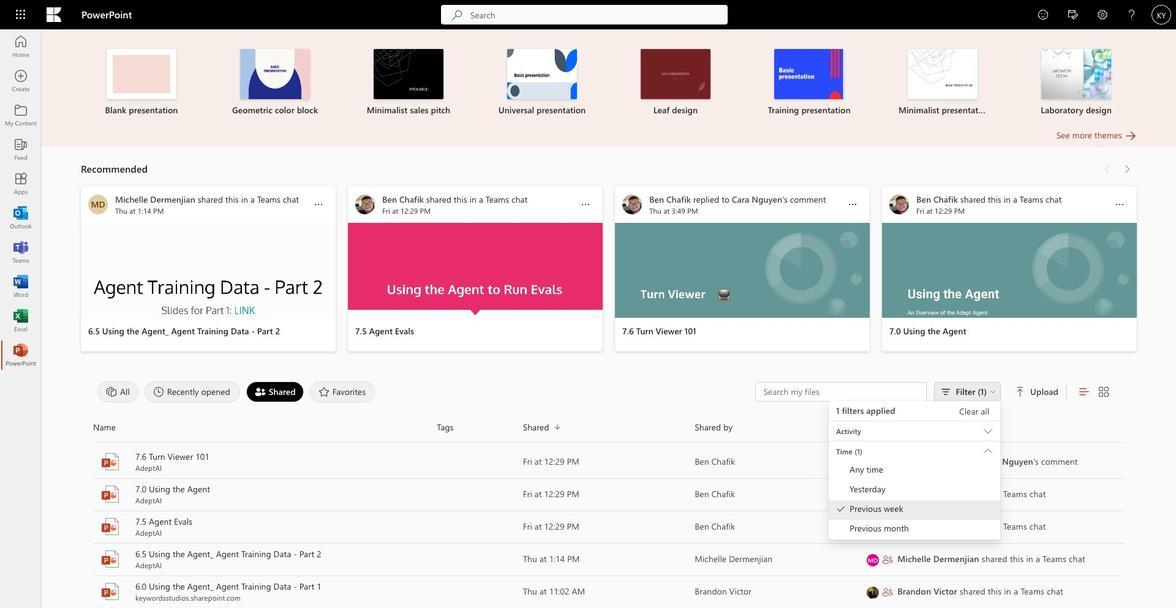 Task type: locate. For each thing, give the bounding box(es) containing it.
checkbox item
[[829, 501, 1001, 520]]

3 powerpoint image from the top
[[100, 517, 120, 537]]

account manager for kate yudina image
[[1152, 5, 1171, 25]]

go to your outlook image
[[15, 212, 27, 224]]

powerpoint image for name 7.0 using the agent cell
[[100, 485, 120, 504]]

navigation
[[0, 29, 42, 373]]

Search my files text field
[[762, 386, 920, 398]]

0 vertical spatial opens profile card for bchafik@keywordsstudios.com image
[[867, 489, 879, 501]]

powerpoint image for the name 6.5 using the agent_ agent training data - part 2 cell
[[100, 550, 120, 569]]

checkbox item inside displaying 5 out of 15 files. status
[[829, 501, 1001, 520]]

4 powerpoint image from the top
[[100, 550, 120, 569]]

favorites element
[[310, 382, 375, 403]]

powerpoint image for name 7.6 turn viewer 101 cell
[[100, 452, 120, 472]]

list
[[81, 38, 1137, 129]]

powerpoint image
[[100, 452, 120, 472], [100, 485, 120, 504], [100, 517, 120, 537], [100, 550, 120, 569]]

all element
[[97, 382, 138, 403]]

tags, column 2 of 5 column header
[[437, 418, 523, 437]]

2 menu from the top
[[829, 461, 1001, 540]]

application
[[0, 0, 1176, 608]]

feed image
[[15, 143, 27, 156]]

banner
[[0, 0, 1176, 32]]

laboratory design image
[[1042, 49, 1111, 99]]

universal presentation image
[[507, 49, 577, 99]]

opens profile card for bchafik@keywordsstudios.com image for name 7.0 using the agent cell
[[867, 489, 879, 501]]

7.5 agent evals group
[[348, 186, 603, 352]]

row
[[93, 418, 1125, 443]]

apps image
[[15, 178, 27, 190]]

1 opens profile card for bchafik@keywordsstudios.com image from the top
[[867, 489, 879, 501]]

2 opens profile card for bchafik@keywordsstudios.com image from the top
[[867, 522, 879, 534]]

powerpoint image inside name 7.6 turn viewer 101 cell
[[100, 452, 120, 472]]

opens profile card for bvictor@keywordsstudios.com image
[[867, 587, 879, 599]]

my content image
[[15, 109, 27, 121]]

opens profile card for bchafik@keywordsstudios.com image
[[867, 489, 879, 501], [867, 522, 879, 534]]

1 vertical spatial opens profile card for bchafik@keywordsstudios.com image
[[867, 522, 879, 534]]

4 tab from the left
[[307, 382, 378, 403]]

powerpoint image inside name 7.0 using the agent cell
[[100, 485, 120, 504]]

powerpoint image for name 7.5 agent evals cell
[[100, 517, 120, 537]]

laboratory design element
[[1017, 49, 1136, 116]]

go to word image
[[15, 281, 27, 293]]

menu
[[829, 442, 1001, 540], [829, 461, 1001, 540]]

powerpoint image inside name 7.5 agent evals cell
[[100, 517, 120, 537]]

tab list
[[94, 379, 756, 406]]

7.6 turn viewer 101 group
[[615, 186, 870, 352]]

1 powerpoint image from the top
[[100, 452, 120, 472]]

go to excel image
[[15, 315, 27, 327]]

go to powerpoint image
[[15, 349, 27, 361]]

None search field
[[441, 5, 728, 25]]

2 powerpoint image from the top
[[100, 485, 120, 504]]

name 6.0 using the agent_ agent training data - part 1 cell
[[93, 581, 437, 603]]

training presentation element
[[750, 49, 869, 116]]

leaf design image
[[641, 49, 711, 99]]

powerpoint image inside the name 6.5 using the agent_ agent training data - part 2 cell
[[100, 550, 120, 569]]

tab
[[94, 382, 141, 403], [141, 382, 243, 403], [243, 382, 307, 403], [307, 382, 378, 403]]

name 7.5 agent evals cell
[[93, 516, 437, 538]]

name 7.6 turn viewer 101 cell
[[93, 451, 437, 473]]

7.6 turn viewer 101 image
[[615, 223, 870, 318]]



Task type: vqa. For each thing, say whether or not it's contained in the screenshot.
THE APPS image at the left top
yes



Task type: describe. For each thing, give the bounding box(es) containing it.
create image
[[15, 75, 27, 87]]

1 tab from the left
[[94, 382, 141, 403]]

opens profile card for bchafik@keywordsstudios.com image for name 7.5 agent evals cell
[[867, 522, 879, 534]]

blank presentation element
[[82, 49, 201, 116]]

3 tab from the left
[[243, 382, 307, 403]]

activity, column 5 of 5 column header
[[867, 418, 1125, 437]]

Search box. Suggestions appear as you type. search field
[[470, 5, 728, 25]]

geometric color block image
[[240, 49, 310, 99]]

displaying 5 out of 15 files. status
[[756, 382, 1111, 540]]

minimalist sales pitch image
[[374, 49, 444, 99]]

minimalist presentation image
[[908, 49, 978, 99]]

geometric color block element
[[216, 49, 335, 116]]

7.0 using the agent group
[[882, 186, 1137, 352]]

go to teams image
[[15, 246, 27, 259]]

leaf design element
[[616, 49, 735, 116]]

minimalist presentation element
[[884, 49, 1002, 116]]

2 tab from the left
[[141, 382, 243, 403]]

name 6.5 using the agent_ agent training data - part 2 cell
[[93, 548, 437, 570]]

recently opened element
[[144, 382, 240, 403]]

home image
[[15, 40, 27, 53]]

next image
[[1121, 159, 1133, 179]]

6.5 using the agent_ agent training data - part 2 group
[[81, 186, 336, 352]]

powerpoint image
[[100, 582, 120, 602]]

minimalist sales pitch element
[[349, 49, 468, 116]]

name 7.0 using the agent cell
[[93, 483, 437, 505]]

1 menu from the top
[[829, 442, 1001, 540]]

training presentation image
[[774, 49, 844, 99]]

organizational logo image
[[47, 7, 61, 22]]

universal presentation element
[[483, 49, 602, 116]]

opens profile card for bchafik@keywordsstudios.com image
[[867, 457, 879, 469]]

7.5 agent evals image
[[348, 223, 603, 318]]

6.5 using the agent_ agent training data - part 2 image
[[81, 223, 336, 318]]

shared element
[[246, 382, 304, 403]]



